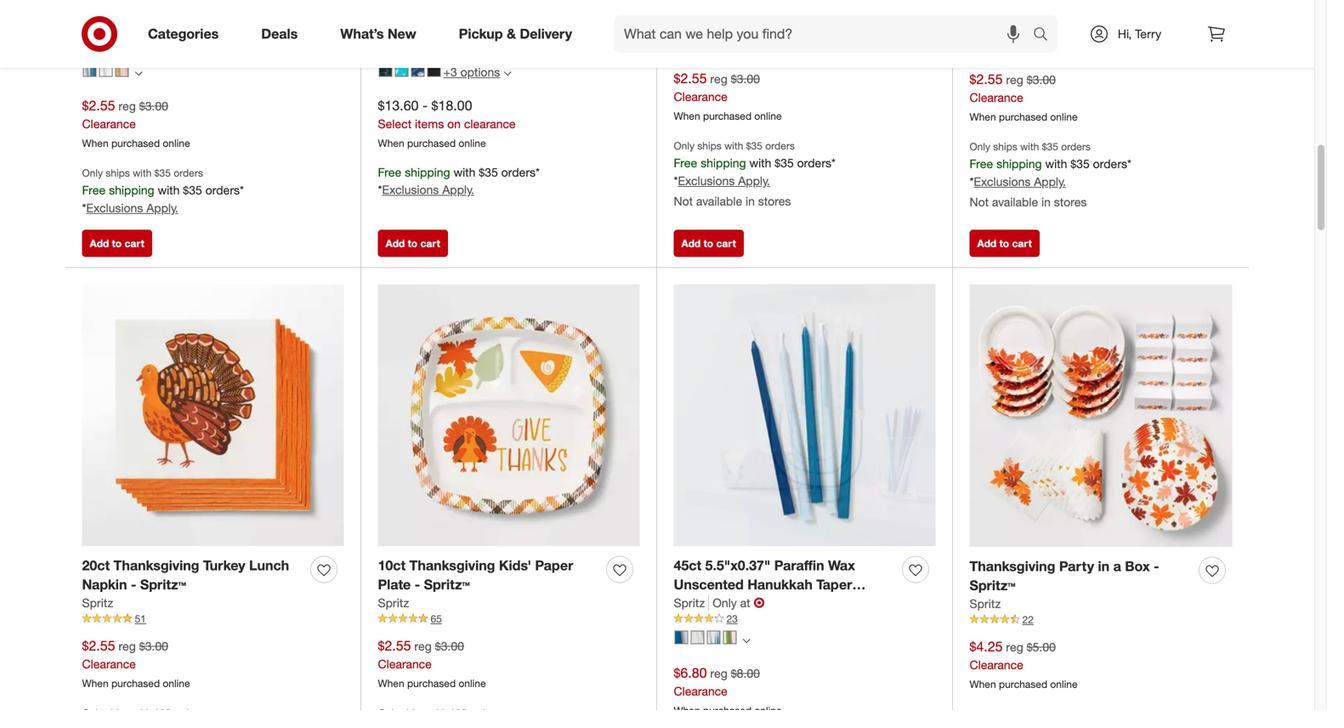 Task type: vqa. For each thing, say whether or not it's contained in the screenshot.
All in Motion link in the top of the page
yes



Task type: locate. For each thing, give the bounding box(es) containing it.
- inside 45ct 3.5"x0.37" paraffin wax unscented hanukkah taper candle - spritz™
[[131, 29, 137, 45]]

10ct thanksgiving kids' paper plate - spritz™ image
[[378, 285, 640, 547], [378, 285, 640, 547]]

$2.55 reg $3.00 clearance when purchased online down 51
[[82, 638, 190, 691]]

only ships with $35 orders free shipping with $35 orders* * exclusions apply. not available in stores
[[674, 139, 836, 209], [970, 140, 1132, 209]]

$6.80 reg $8.00 clearance
[[674, 666, 760, 700]]

assorted blues image left blue | silver image
[[675, 632, 688, 645]]

hanukkah down 3.5"x0.37"
[[156, 9, 221, 26]]

$35 inside free shipping with $35 orders* * exclusions apply.
[[479, 165, 498, 180]]

3 add from the left
[[682, 237, 701, 250]]

what's new
[[340, 26, 416, 42]]

reg
[[711, 72, 728, 86], [1006, 72, 1024, 87], [119, 99, 136, 114], [119, 640, 136, 655], [415, 640, 432, 655], [1006, 641, 1024, 655], [711, 667, 728, 682]]

deals
[[261, 26, 298, 42]]

unscented inside "45ct 5.5"x0.37" paraffin wax unscented hanukkah taper candle - spritz™"
[[674, 577, 744, 594]]

$35
[[746, 139, 763, 152], [1042, 140, 1059, 153], [775, 156, 794, 171], [1071, 156, 1090, 171], [479, 165, 498, 180], [154, 167, 171, 179], [183, 183, 202, 198]]

pickup
[[459, 26, 503, 42]]

orders* inside the only ships with $35 orders free shipping with $35 orders* * exclusions apply.
[[205, 183, 244, 198]]

spritz only at ¬ up 23
[[674, 595, 765, 612]]

clearance for 45ct 3.5"x0.37" paraffin wax unscented hanukkah taper candle - spritz™
[[82, 117, 136, 131]]

1 vertical spatial at
[[740, 596, 751, 611]]

$3.00 down the categories
[[139, 99, 168, 114]]

1 vertical spatial 20ct
[[82, 558, 110, 574]]

2 add from the left
[[386, 237, 405, 250]]

assorted blues image
[[83, 64, 97, 77], [675, 632, 688, 645]]

4 add to cart from the left
[[978, 237, 1032, 250]]

0 vertical spatial all colors image
[[135, 70, 142, 77]]

0 horizontal spatial stores
[[758, 194, 791, 209]]

candle inside 45ct 3.5"x0.37" paraffin wax unscented hanukkah taper candle - spritz™
[[82, 29, 127, 45]]

1 vertical spatial candle
[[674, 597, 719, 613]]

0 horizontal spatial wax
[[236, 0, 264, 6]]

4 to from the left
[[1000, 237, 1010, 250]]

black image
[[379, 64, 392, 77]]

0 horizontal spatial ships
[[106, 167, 130, 179]]

$2.55 for 10ct thanksgiving kids' paper plate - spritz™
[[378, 638, 411, 655]]

unscented down 5.5"x0.37"
[[674, 577, 744, 594]]

clearance
[[674, 89, 728, 104], [970, 90, 1024, 105], [82, 117, 136, 131], [82, 657, 136, 672], [378, 657, 432, 672], [970, 658, 1024, 673], [674, 685, 728, 700]]

when inside $4.25 reg $5.00 clearance when purchased online
[[970, 679, 996, 691]]

0 horizontal spatial all colors image
[[135, 70, 142, 77]]

all colors image for $6.80
[[743, 638, 751, 646]]

1 horizontal spatial 45ct
[[674, 558, 702, 574]]

0 horizontal spatial 45ct
[[82, 0, 110, 6]]

wax inside "45ct 5.5"x0.37" paraffin wax unscented hanukkah taper candle - spritz™"
[[828, 558, 855, 574]]

20ct inside 20ct thanksgiving plaid snack plate - spritz™
[[674, 0, 702, 6]]

0 horizontal spatial 10ct
[[378, 558, 406, 574]]

thanksgiving party in a box - spritz™ image
[[970, 285, 1233, 548], [970, 285, 1233, 548]]

clearance for thanksgiving party in a box - spritz™
[[970, 658, 1024, 673]]

online down $5.00
[[1051, 679, 1078, 691]]

add to cart for 10ct thanksgiving leaves pattern dinner plate - spritz™
[[978, 237, 1032, 250]]

spritz™ up 65
[[424, 577, 470, 594]]

all colors element right multicolor icon
[[743, 635, 751, 646]]

spritz
[[82, 28, 113, 43], [674, 28, 705, 43], [82, 596, 113, 611], [378, 596, 409, 611], [674, 596, 705, 611], [970, 597, 1001, 612]]

free for 45ct 3.5"x0.37" paraffin wax unscented hanukkah taper candle - spritz™
[[82, 183, 106, 198]]

45ct 3.5"x0.37" paraffin wax unscented hanukkah taper candle - spritz™
[[82, 0, 264, 45]]

$2.55 reg $3.00 clearance when purchased online down 65
[[378, 638, 486, 691]]

1 cart from the left
[[125, 237, 144, 250]]

0 vertical spatial white image
[[99, 64, 113, 77]]

1 vertical spatial taper
[[817, 577, 853, 594]]

thanksgiving
[[706, 0, 791, 6], [1001, 0, 1087, 7], [114, 558, 199, 574], [410, 558, 495, 574], [970, 559, 1056, 575]]

orders* for 45ct 3.5"x0.37" paraffin wax unscented hanukkah taper candle - spritz™
[[205, 183, 244, 198]]

0 horizontal spatial plate
[[378, 577, 411, 594]]

reg for 20ct thanksgiving turkey lunch napkin - spritz™
[[119, 640, 136, 655]]

3.5"x0.37"
[[114, 0, 179, 6]]

add to cart button
[[82, 230, 152, 257], [378, 230, 448, 257], [674, 230, 744, 257], [970, 230, 1040, 257]]

unscented
[[82, 9, 152, 26], [674, 577, 744, 594]]

$3.00 down 34
[[1027, 72, 1056, 87]]

candle inside "45ct 5.5"x0.37" paraffin wax unscented hanukkah taper candle - spritz™"
[[674, 597, 719, 613]]

1 vertical spatial assorted blues image
[[675, 632, 688, 645]]

reg down 51
[[119, 640, 136, 655]]

0 horizontal spatial candle
[[82, 29, 127, 45]]

20ct for 20ct thanksgiving plaid snack plate - spritz™
[[674, 0, 702, 6]]

1 horizontal spatial hanukkah
[[748, 577, 813, 594]]

online down 47 "link"
[[755, 110, 782, 122]]

unscented down 3.5"x0.37"
[[82, 9, 152, 26]]

45ct inside 45ct 3.5"x0.37" paraffin wax unscented hanukkah taper candle - spritz™
[[82, 0, 110, 6]]

stores for -
[[1054, 195, 1087, 209]]

shipping for 10ct thanksgiving leaves pattern dinner plate - spritz™
[[997, 156, 1042, 171]]

20ct thanksgiving plaid snack plate - spritz™
[[674, 0, 871, 26]]

taper for 45ct 3.5"x0.37" paraffin wax unscented hanukkah taper candle - spritz™
[[225, 9, 261, 26]]

$2.55 for 10ct thanksgiving leaves pattern dinner plate - spritz™
[[970, 71, 1003, 88]]

ships inside the only ships with $35 orders free shipping with $35 orders* * exclusions apply.
[[106, 167, 130, 179]]

spritz™ up 47
[[720, 9, 766, 26]]

- inside "$13.60 - $18.00 select items on clearance when purchased online"
[[423, 98, 428, 114]]

not
[[674, 194, 693, 209], [970, 195, 989, 209]]

22 link
[[970, 613, 1233, 628]]

spritz™ up multicolor icon
[[733, 597, 779, 613]]

delivery
[[520, 26, 572, 42]]

stores
[[758, 194, 791, 209], [1054, 195, 1087, 209]]

white image left multicolor image
[[99, 64, 113, 77]]

$2.55 reg $3.00 clearance when purchased online
[[674, 70, 782, 122], [970, 71, 1078, 123], [82, 98, 190, 150], [82, 638, 190, 691], [378, 638, 486, 691]]

0 horizontal spatial at
[[148, 28, 159, 43]]

reg left $5.00
[[1006, 641, 1024, 655]]

thanksgiving inside 20ct thanksgiving plaid snack plate - spritz™
[[706, 0, 791, 6]]

0 horizontal spatial assorted blues image
[[83, 64, 97, 77]]

cart
[[125, 237, 144, 250], [421, 237, 440, 250], [716, 237, 736, 250], [1012, 237, 1032, 250]]

thanksgiving up napkin
[[114, 558, 199, 574]]

purchased inside $4.25 reg $5.00 clearance when purchased online
[[999, 679, 1048, 691]]

candle up blue | silver image
[[674, 597, 719, 613]]

2 to from the left
[[408, 237, 418, 250]]

0 vertical spatial taper
[[225, 9, 261, 26]]

1 vertical spatial all colors image
[[743, 638, 751, 646]]

0 vertical spatial 10ct
[[970, 0, 998, 7]]

clearance down 65
[[378, 657, 432, 672]]

2 horizontal spatial ships
[[994, 140, 1018, 153]]

exclusions apply. button
[[678, 173, 770, 190], [974, 173, 1066, 190], [382, 182, 474, 199], [86, 200, 178, 217]]

apply. inside the only ships with $35 orders free shipping with $35 orders* * exclusions apply.
[[146, 201, 178, 215]]

spritz only at ¬ for 3.5"x0.37"
[[82, 27, 173, 44]]

purchased for 20ct thanksgiving plaid snack plate - spritz™
[[703, 110, 752, 122]]

1 vertical spatial 10ct
[[378, 558, 406, 574]]

65
[[431, 613, 442, 626]]

clearance for 20ct thanksgiving plaid snack plate - spritz™
[[674, 89, 728, 104]]

when
[[674, 110, 701, 122], [970, 111, 996, 123], [82, 137, 109, 150], [378, 137, 405, 150], [82, 678, 109, 691], [378, 678, 405, 691], [970, 679, 996, 691]]

purchased inside "$13.60 - $18.00 select items on clearance when purchased online"
[[407, 137, 456, 150]]

- inside the 10ct thanksgiving leaves pattern dinner plate - spritz™
[[1053, 10, 1059, 27]]

1 horizontal spatial at
[[740, 596, 751, 611]]

45ct
[[82, 0, 110, 6], [674, 558, 702, 574]]

purchased down 51
[[111, 678, 160, 691]]

clearance down 47
[[674, 89, 728, 104]]

1 horizontal spatial plate
[[674, 9, 707, 26]]

¬ for 5.5"x0.37"
[[754, 595, 765, 612]]

candle for 45ct 3.5"x0.37" paraffin wax unscented hanukkah taper candle - spritz™
[[82, 29, 127, 45]]

0 vertical spatial hanukkah
[[156, 9, 221, 26]]

add to cart button for 20ct thanksgiving plaid snack plate - spritz™
[[674, 230, 744, 257]]

1 horizontal spatial paraffin
[[775, 558, 825, 574]]

exclusions for 10ct thanksgiving leaves pattern dinner plate - spritz™
[[974, 174, 1031, 189]]

thanksgiving up 65
[[410, 558, 495, 574]]

spritz link for thanksgiving party in a box - spritz™
[[970, 596, 1001, 613]]

plate
[[674, 9, 707, 26], [1017, 10, 1050, 27], [378, 577, 411, 594]]

0 vertical spatial candle
[[82, 29, 127, 45]]

reg for 45ct 5.5"x0.37" paraffin wax unscented hanukkah taper candle - spritz™
[[711, 667, 728, 682]]

plate inside 10ct thanksgiving kids' paper plate - spritz™
[[378, 577, 411, 594]]

1 add to cart from the left
[[90, 237, 144, 250]]

free inside the only ships with $35 orders free shipping with $35 orders* * exclusions apply.
[[82, 183, 106, 198]]

reg for thanksgiving party in a box - spritz™
[[1006, 641, 1024, 655]]

all colors element for $2.55
[[135, 67, 142, 78]]

clearance down $4.25
[[970, 658, 1024, 673]]

shipping inside the only ships with $35 orders free shipping with $35 orders* * exclusions apply.
[[109, 183, 154, 198]]

spritz for 20ct thanksgiving turkey lunch napkin - spritz™
[[82, 596, 113, 611]]

clearance inside $6.80 reg $8.00 clearance
[[674, 685, 728, 700]]

spritz™ down 3.5"x0.37"
[[141, 29, 187, 45]]

*
[[674, 173, 678, 188], [970, 174, 974, 189], [378, 183, 382, 197], [82, 201, 86, 215]]

thanksgiving for leaves
[[1001, 0, 1087, 7]]

1 vertical spatial all colors element
[[743, 635, 751, 646]]

- inside thanksgiving party in a box - spritz™
[[1154, 559, 1160, 575]]

1 horizontal spatial ships
[[698, 139, 722, 152]]

$2.55 for 20ct thanksgiving plaid snack plate - spritz™
[[674, 70, 707, 87]]

wax
[[236, 0, 264, 6], [828, 558, 855, 574]]

1 horizontal spatial taper
[[817, 577, 853, 594]]

to
[[112, 237, 122, 250], [408, 237, 418, 250], [704, 237, 714, 250], [1000, 237, 1010, 250]]

45ct for 45ct 3.5"x0.37" paraffin wax unscented hanukkah taper candle - spritz™
[[82, 0, 110, 6]]

paraffin inside "45ct 5.5"x0.37" paraffin wax unscented hanukkah taper candle - spritz™"
[[775, 558, 825, 574]]

1 vertical spatial unscented
[[674, 577, 744, 594]]

1 horizontal spatial 20ct
[[674, 0, 702, 6]]

shipping for 20ct thanksgiving plaid snack plate - spritz™
[[701, 156, 746, 171]]

1 horizontal spatial available
[[992, 195, 1039, 209]]

clearance down 34
[[970, 90, 1024, 105]]

wax for 45ct 5.5"x0.37" paraffin wax unscented hanukkah taper candle - spritz™
[[828, 558, 855, 574]]

1 horizontal spatial not
[[970, 195, 989, 209]]

online down 34 link
[[1051, 111, 1078, 123]]

taper inside "45ct 5.5"x0.37" paraffin wax unscented hanukkah taper candle - spritz™"
[[817, 577, 853, 594]]

what's
[[340, 26, 384, 42]]

at
[[148, 28, 159, 43], [740, 596, 751, 611]]

1 horizontal spatial 10ct
[[970, 0, 998, 7]]

spritz™ up $4.25
[[970, 578, 1016, 595]]

add to cart for 20ct thanksgiving plaid snack plate - spritz™
[[682, 237, 736, 250]]

purchased up the only ships with $35 orders free shipping with $35 orders* * exclusions apply.
[[111, 137, 160, 150]]

only for 45ct 3.5"x0.37" paraffin wax unscented hanukkah taper candle - spritz™
[[82, 167, 103, 179]]

1 horizontal spatial candle
[[674, 597, 719, 613]]

add
[[90, 237, 109, 250], [386, 237, 405, 250], [682, 237, 701, 250], [978, 237, 997, 250]]

a
[[1114, 559, 1122, 575]]

0 horizontal spatial 20ct
[[82, 558, 110, 574]]

purchased for 10ct thanksgiving kids' paper plate - spritz™
[[407, 678, 456, 691]]

0 horizontal spatial not
[[674, 194, 693, 209]]

clearance down multicolor image
[[82, 117, 136, 131]]

spritz™ inside 20ct thanksgiving turkey lunch napkin - spritz™
[[140, 577, 186, 594]]

0 horizontal spatial all colors element
[[135, 67, 142, 78]]

10ct thanksgiving leaves pattern dinner plate - spritz™
[[970, 0, 1188, 27]]

thanksgiving up 47
[[706, 0, 791, 6]]

$3.00 for 10ct thanksgiving kids' paper plate - spritz™
[[435, 640, 464, 655]]

clearance down 51
[[82, 657, 136, 672]]

0 horizontal spatial spritz only at ¬
[[82, 27, 173, 44]]

$2.55 for 20ct thanksgiving turkey lunch napkin - spritz™
[[82, 638, 115, 655]]

¬
[[162, 27, 173, 44], [754, 595, 765, 612]]

when inside "$13.60 - $18.00 select items on clearance when purchased online"
[[378, 137, 405, 150]]

thanksgiving inside thanksgiving party in a box - spritz™
[[970, 559, 1056, 575]]

all colors element right multicolor image
[[135, 67, 142, 78]]

when for 45ct 3.5"x0.37" paraffin wax unscented hanukkah taper candle - spritz™
[[82, 137, 109, 150]]

only inside the only ships with $35 orders free shipping with $35 orders* * exclusions apply.
[[82, 167, 103, 179]]

thanksgiving inside 20ct thanksgiving turkey lunch napkin - spritz™
[[114, 558, 199, 574]]

¬ down 5.5"x0.37"
[[754, 595, 765, 612]]

white image left blue | silver image
[[691, 632, 705, 645]]

search button
[[1026, 15, 1067, 56]]

clearance down $6.80 at the bottom right of the page
[[674, 685, 728, 700]]

all colors image
[[135, 70, 142, 77], [743, 638, 751, 646]]

taper left deals
[[225, 9, 261, 26]]

cart for 45ct 3.5"x0.37" paraffin wax unscented hanukkah taper candle - spritz™
[[125, 237, 144, 250]]

20ct inside 20ct thanksgiving turkey lunch napkin - spritz™
[[82, 558, 110, 574]]

1 vertical spatial white image
[[691, 632, 705, 645]]

reg down 65
[[415, 640, 432, 655]]

categories link
[[134, 15, 240, 53]]

1 horizontal spatial stores
[[1054, 195, 1087, 209]]

apply.
[[738, 173, 770, 188], [1034, 174, 1066, 189], [442, 183, 474, 197], [146, 201, 178, 215]]

spritz for thanksgiving party in a box - spritz™
[[970, 597, 1001, 612]]

10ct inside the 10ct thanksgiving leaves pattern dinner plate - spritz™
[[970, 0, 998, 7]]

$2.55 reg $3.00 clearance when purchased online down multicolor image
[[82, 98, 190, 150]]

reg down 34
[[1006, 72, 1024, 87]]

0 horizontal spatial only ships with $35 orders free shipping with $35 orders* * exclusions apply. not available in stores
[[674, 139, 836, 209]]

at down 3.5"x0.37"
[[148, 28, 159, 43]]

What can we help you find? suggestions appear below search field
[[614, 15, 1038, 53]]

0 vertical spatial unscented
[[82, 9, 152, 26]]

4 add from the left
[[978, 237, 997, 250]]

spritz only at ¬ up multicolor image
[[82, 27, 173, 44]]

spritz™ inside "45ct 5.5"x0.37" paraffin wax unscented hanukkah taper candle - spritz™"
[[733, 597, 779, 613]]

paraffin for 5.5"x0.37"
[[775, 558, 825, 574]]

0 horizontal spatial ¬
[[162, 27, 173, 44]]

51 link
[[82, 612, 344, 627]]

$3.00
[[731, 72, 760, 86], [1027, 72, 1056, 87], [139, 99, 168, 114], [139, 640, 168, 655], [435, 640, 464, 655]]

reg for 10ct thanksgiving kids' paper plate - spritz™
[[415, 640, 432, 655]]

thanksgiving party in a box - spritz™
[[970, 559, 1160, 595]]

clearance inside $4.25 reg $5.00 clearance when purchased online
[[970, 658, 1024, 673]]

unscented for 5.5"x0.37"
[[674, 577, 744, 594]]

online down 51 link
[[163, 678, 190, 691]]

34
[[1023, 46, 1034, 59]]

all
[[378, 28, 391, 43]]

45ct left 3.5"x0.37"
[[82, 0, 110, 6]]

unscented inside 45ct 3.5"x0.37" paraffin wax unscented hanukkah taper candle - spritz™
[[82, 9, 152, 26]]

thanksgiving up 22
[[970, 559, 1056, 575]]

free
[[674, 156, 698, 171], [970, 156, 994, 171], [378, 165, 402, 180], [82, 183, 106, 198]]

1 vertical spatial 45ct
[[674, 558, 702, 574]]

reg inside $6.80 reg $8.00 clearance
[[711, 667, 728, 682]]

spritz™ down leaves
[[1063, 10, 1109, 27]]

taper up 23 link
[[817, 577, 853, 594]]

to for 10ct thanksgiving leaves pattern dinner plate - spritz™
[[1000, 237, 1010, 250]]

1 horizontal spatial spritz only at ¬
[[674, 595, 765, 612]]

purchased down 65
[[407, 678, 456, 691]]

free inside free shipping with $35 orders* * exclusions apply.
[[378, 165, 402, 180]]

$3.00 down 51
[[139, 640, 168, 655]]

orders*
[[797, 156, 836, 171], [1093, 156, 1132, 171], [501, 165, 540, 180], [205, 183, 244, 198]]

plate inside 20ct thanksgiving plaid snack plate - spritz™
[[674, 9, 707, 26]]

apply. inside free shipping with $35 orders* * exclusions apply.
[[442, 183, 474, 197]]

spritz only at ¬
[[82, 27, 173, 44], [674, 595, 765, 612]]

0 vertical spatial spritz only at ¬
[[82, 27, 173, 44]]

taper inside 45ct 3.5"x0.37" paraffin wax unscented hanukkah taper candle - spritz™
[[225, 9, 261, 26]]

blue image
[[395, 64, 409, 77]]

3 add to cart button from the left
[[674, 230, 744, 257]]

$3.00 for 20ct thanksgiving turkey lunch napkin - spritz™
[[139, 640, 168, 655]]

2 horizontal spatial orders
[[1062, 140, 1091, 153]]

1 horizontal spatial ¬
[[754, 595, 765, 612]]

hanukkah inside "45ct 5.5"x0.37" paraffin wax unscented hanukkah taper candle - spritz™"
[[748, 577, 813, 594]]

wax for 45ct 3.5"x0.37" paraffin wax unscented hanukkah taper candle - spritz™
[[236, 0, 264, 6]]

hanukkah up 23 link
[[748, 577, 813, 594]]

thanksgiving inside the 10ct thanksgiving leaves pattern dinner plate - spritz™
[[1001, 0, 1087, 7]]

20ct
[[674, 0, 702, 6], [82, 558, 110, 574]]

multicolor image
[[115, 64, 129, 77]]

2 horizontal spatial plate
[[1017, 10, 1050, 27]]

0 horizontal spatial hanukkah
[[156, 9, 221, 26]]

online
[[755, 110, 782, 122], [1051, 111, 1078, 123], [163, 137, 190, 150], [459, 137, 486, 150], [163, 678, 190, 691], [459, 678, 486, 691], [1051, 679, 1078, 691]]

* inside the only ships with $35 orders free shipping with $35 orders* * exclusions apply.
[[82, 201, 86, 215]]

online down 65 link
[[459, 678, 486, 691]]

0 vertical spatial ¬
[[162, 27, 173, 44]]

exclusions for 20ct thanksgiving plaid snack plate - spritz™
[[678, 173, 735, 188]]

purchased down 34
[[999, 111, 1048, 123]]

taper
[[225, 9, 261, 26], [817, 577, 853, 594]]

4 add to cart button from the left
[[970, 230, 1040, 257]]

45ct inside "45ct 5.5"x0.37" paraffin wax unscented hanukkah taper candle - spritz™"
[[674, 558, 702, 574]]

kids'
[[499, 558, 531, 574]]

add to cart
[[90, 237, 144, 250], [386, 237, 440, 250], [682, 237, 736, 250], [978, 237, 1032, 250]]

exclusions inside free shipping with $35 orders* * exclusions apply.
[[382, 183, 439, 197]]

0 vertical spatial wax
[[236, 0, 264, 6]]

1 horizontal spatial wax
[[828, 558, 855, 574]]

0 vertical spatial assorted blues image
[[83, 64, 97, 77]]

online inside $4.25 reg $5.00 clearance when purchased online
[[1051, 679, 1078, 691]]

purchased down $5.00
[[999, 679, 1048, 691]]

wax up deals
[[236, 0, 264, 6]]

0 vertical spatial at
[[148, 28, 159, 43]]

box
[[1125, 559, 1150, 575]]

all colors image right multicolor image
[[135, 70, 142, 77]]

0 horizontal spatial unscented
[[82, 9, 152, 26]]

all in motion
[[378, 28, 444, 43]]

reg for 10ct thanksgiving leaves pattern dinner plate - spritz™
[[1006, 72, 1024, 87]]

paraffin up 23 link
[[775, 558, 825, 574]]

shipping for 45ct 3.5"x0.37" paraffin wax unscented hanukkah taper candle - spritz™
[[109, 183, 154, 198]]

online up the only ships with $35 orders free shipping with $35 orders* * exclusions apply.
[[163, 137, 190, 150]]

all colors element
[[135, 67, 142, 78], [743, 635, 751, 646]]

assorted blues image left multicolor image
[[83, 64, 97, 77]]

online inside "$13.60 - $18.00 select items on clearance when purchased online"
[[459, 137, 486, 150]]

terry
[[1135, 26, 1162, 41]]

1 horizontal spatial all colors image
[[743, 638, 751, 646]]

not for dinner
[[970, 195, 989, 209]]

assorted blues image for 45ct 3.5"x0.37" paraffin wax unscented hanukkah taper candle - spritz™
[[83, 64, 97, 77]]

3 to from the left
[[704, 237, 714, 250]]

10ct
[[970, 0, 998, 7], [378, 558, 406, 574]]

hanukkah
[[156, 9, 221, 26], [748, 577, 813, 594]]

white image for $6.80
[[691, 632, 705, 645]]

0 horizontal spatial taper
[[225, 9, 261, 26]]

2 add to cart from the left
[[386, 237, 440, 250]]

pattern
[[1140, 0, 1188, 7]]

3 add to cart from the left
[[682, 237, 736, 250]]

$2.55 reg $3.00 clearance when purchased online for 10ct thanksgiving kids' paper plate - spritz™
[[378, 638, 486, 691]]

1 horizontal spatial unscented
[[674, 577, 744, 594]]

&
[[507, 26, 516, 42]]

dinner
[[970, 10, 1013, 27]]

thanksgiving inside 10ct thanksgiving kids' paper plate - spritz™
[[410, 558, 495, 574]]

stores for spritz™
[[758, 194, 791, 209]]

online for 10ct thanksgiving kids' paper plate - spritz™
[[459, 678, 486, 691]]

orders inside the only ships with $35 orders free shipping with $35 orders* * exclusions apply.
[[174, 167, 203, 179]]

$18.00
[[432, 98, 472, 114]]

20ct thanksgiving plaid snack plate - spritz™ link
[[674, 0, 896, 27]]

cart for 20ct thanksgiving plaid snack plate - spritz™
[[716, 237, 736, 250]]

paraffin inside 45ct 3.5"x0.37" paraffin wax unscented hanukkah taper candle - spritz™
[[183, 0, 233, 6]]

1 to from the left
[[112, 237, 122, 250]]

spritz™ inside 45ct 3.5"x0.37" paraffin wax unscented hanukkah taper candle - spritz™
[[141, 29, 187, 45]]

paraffin up categories link
[[183, 0, 233, 6]]

to for 20ct thanksgiving plaid snack plate - spritz™
[[704, 237, 714, 250]]

$2.55 reg $3.00 clearance when purchased online down 47
[[674, 70, 782, 122]]

1 add to cart button from the left
[[82, 230, 152, 257]]

$3.00 for 20ct thanksgiving plaid snack plate - spritz™
[[731, 72, 760, 86]]

reg down 47
[[711, 72, 728, 86]]

$3.00 down 65
[[435, 640, 464, 655]]

0 horizontal spatial paraffin
[[183, 0, 233, 6]]

white image
[[99, 64, 113, 77], [691, 632, 705, 645]]

online down clearance
[[459, 137, 486, 150]]

spritz™ up 51
[[140, 577, 186, 594]]

reg left $8.00
[[711, 667, 728, 682]]

motion
[[407, 28, 444, 43]]

1 horizontal spatial white image
[[691, 632, 705, 645]]

spritz™ inside thanksgiving party in a box - spritz™
[[970, 578, 1016, 595]]

0 horizontal spatial orders
[[174, 167, 203, 179]]

at down 5.5"x0.37"
[[740, 596, 751, 611]]

1 horizontal spatial orders
[[766, 139, 795, 152]]

4 cart from the left
[[1012, 237, 1032, 250]]

paraffin for 3.5"x0.37"
[[183, 0, 233, 6]]

45ct 5.5"x0.37" paraffin wax unscented hanukkah taper candle - spritz™ image
[[674, 285, 936, 547], [674, 285, 936, 547]]

shipping inside free shipping with $35 orders* * exclusions apply.
[[405, 165, 450, 180]]

orders for -
[[1062, 140, 1091, 153]]

on
[[447, 117, 461, 131]]

thanksgiving party in a box - spritz™ link
[[970, 557, 1193, 596]]

-
[[711, 9, 716, 26], [1053, 10, 1059, 27], [131, 29, 137, 45], [423, 98, 428, 114], [1154, 559, 1160, 575], [131, 577, 136, 594], [415, 577, 420, 594], [723, 597, 729, 613]]

0 horizontal spatial white image
[[99, 64, 113, 77]]

wax inside 45ct 3.5"x0.37" paraffin wax unscented hanukkah taper candle - spritz™
[[236, 0, 264, 6]]

3 cart from the left
[[716, 237, 736, 250]]

1 add from the left
[[90, 237, 109, 250]]

spritz™ inside the 10ct thanksgiving leaves pattern dinner plate - spritz™
[[1063, 10, 1109, 27]]

1 vertical spatial hanukkah
[[748, 577, 813, 594]]

1 vertical spatial wax
[[828, 558, 855, 574]]

turkey
[[203, 558, 245, 574]]

reg down multicolor image
[[119, 99, 136, 114]]

spritz for 20ct thanksgiving plaid snack plate - spritz™
[[674, 28, 705, 43]]

1 horizontal spatial only ships with $35 orders free shipping with $35 orders* * exclusions apply. not available in stores
[[970, 140, 1132, 209]]

in inside thanksgiving party in a box - spritz™
[[1098, 559, 1110, 575]]

0 vertical spatial 45ct
[[82, 0, 110, 6]]

search
[[1026, 27, 1067, 44]]

1 vertical spatial paraffin
[[775, 558, 825, 574]]

purchased down 47
[[703, 110, 752, 122]]

1 vertical spatial spritz only at ¬
[[674, 595, 765, 612]]

purchased down items
[[407, 137, 456, 150]]

thanksgiving up search
[[1001, 0, 1087, 7]]

45ct left 5.5"x0.37"
[[674, 558, 702, 574]]

¬ down 3.5"x0.37"
[[162, 27, 173, 44]]

0 vertical spatial all colors element
[[135, 67, 142, 78]]

0 vertical spatial paraffin
[[183, 0, 233, 6]]

$3.00 down 47
[[731, 72, 760, 86]]

1 horizontal spatial all colors element
[[743, 635, 751, 646]]

exclusions inside the only ships with $35 orders free shipping with $35 orders* * exclusions apply.
[[86, 201, 143, 215]]

20ct thanksgiving turkey lunch napkin - spritz™ image
[[82, 285, 344, 547], [82, 285, 344, 547]]

purchased for 45ct 3.5"x0.37" paraffin wax unscented hanukkah taper candle - spritz™
[[111, 137, 160, 150]]

$2.55 reg $3.00 clearance when purchased online down 34
[[970, 71, 1078, 123]]

0 vertical spatial 20ct
[[674, 0, 702, 6]]

5.5"x0.37"
[[706, 558, 771, 574]]

¬ for 3.5"x0.37"
[[162, 27, 173, 44]]

only
[[121, 28, 145, 43], [674, 139, 695, 152], [970, 140, 991, 153], [82, 167, 103, 179], [713, 596, 737, 611]]

all colors image right multicolor icon
[[743, 638, 751, 646]]

+3
[[444, 65, 457, 80]]

hanukkah inside 45ct 3.5"x0.37" paraffin wax unscented hanukkah taper candle - spritz™
[[156, 9, 221, 26]]

1 vertical spatial ¬
[[754, 595, 765, 612]]

10ct inside 10ct thanksgiving kids' paper plate - spritz™
[[378, 558, 406, 574]]

0 horizontal spatial available
[[696, 194, 743, 209]]

wax up 23 link
[[828, 558, 855, 574]]

$2.55
[[674, 70, 707, 87], [970, 71, 1003, 88], [82, 98, 115, 114], [82, 638, 115, 655], [378, 638, 411, 655]]

candle up multicolor image
[[82, 29, 127, 45]]

assorted blues image for 45ct 5.5"x0.37" paraffin wax unscented hanukkah taper candle - spritz™
[[675, 632, 688, 645]]

1 horizontal spatial assorted blues image
[[675, 632, 688, 645]]

only ships with $35 orders free shipping with $35 orders* * exclusions apply. not available in stores for spritz™
[[674, 139, 836, 209]]

reg inside $4.25 reg $5.00 clearance when purchased online
[[1006, 641, 1024, 655]]

- inside "45ct 5.5"x0.37" paraffin wax unscented hanukkah taper candle - spritz™"
[[723, 597, 729, 613]]

shipping
[[701, 156, 746, 171], [997, 156, 1042, 171], [405, 165, 450, 180], [109, 183, 154, 198]]



Task type: describe. For each thing, give the bounding box(es) containing it.
2 cart from the left
[[421, 237, 440, 250]]

$2.55 reg $3.00 clearance when purchased online for 10ct thanksgiving leaves pattern dinner plate - spritz™
[[970, 71, 1078, 123]]

20ct thanksgiving turkey lunch napkin - spritz™ link
[[82, 556, 304, 595]]

all colors + 3 more colors element
[[504, 67, 511, 78]]

20ct for 20ct thanksgiving turkey lunch napkin - spritz™
[[82, 558, 110, 574]]

party
[[1060, 559, 1095, 575]]

23
[[727, 613, 738, 626]]

napkin
[[82, 577, 127, 594]]

- inside 20ct thanksgiving turkey lunch napkin - spritz™
[[131, 577, 136, 594]]

when for 10ct thanksgiving leaves pattern dinner plate - spritz™
[[970, 111, 996, 123]]

white image for $2.55
[[99, 64, 113, 77]]

plate for 10ct thanksgiving kids' paper plate - spritz™
[[378, 577, 411, 594]]

unscented for 3.5"x0.37"
[[82, 9, 152, 26]]

45ct for 45ct 5.5"x0.37" paraffin wax unscented hanukkah taper candle - spritz™
[[674, 558, 702, 574]]

$3.00 for 10ct thanksgiving leaves pattern dinner plate - spritz™
[[1027, 72, 1056, 87]]

apply. for spritz™
[[738, 173, 770, 188]]

exclusions for 45ct 3.5"x0.37" paraffin wax unscented hanukkah taper candle - spritz™
[[86, 201, 143, 215]]

only for 10ct thanksgiving leaves pattern dinner plate - spritz™
[[970, 140, 991, 153]]

cart for 10ct thanksgiving leaves pattern dinner plate - spritz™
[[1012, 237, 1032, 250]]

hanukkah for 5.5"x0.37"
[[748, 577, 813, 594]]

10ct for 10ct thanksgiving kids' paper plate - spritz™
[[378, 558, 406, 574]]

dark blue image
[[411, 64, 425, 77]]

10ct for 10ct thanksgiving leaves pattern dinner plate - spritz™
[[970, 0, 998, 7]]

plaid
[[795, 0, 827, 6]]

reg for 20ct thanksgiving plaid snack plate - spritz™
[[711, 72, 728, 86]]

orders for taper
[[174, 167, 203, 179]]

45ct 5.5"x0.37" paraffin wax unscented hanukkah taper candle - spritz™ link
[[674, 556, 896, 613]]

available for -
[[696, 194, 743, 209]]

$13.60 - $18.00 select items on clearance when purchased online
[[378, 98, 516, 150]]

pickup & delivery
[[459, 26, 572, 42]]

free for 20ct thanksgiving plaid snack plate - spritz™
[[674, 156, 698, 171]]

hi, terry
[[1118, 26, 1162, 41]]

22
[[1023, 614, 1034, 627]]

purchased for 20ct thanksgiving turkey lunch napkin - spritz™
[[111, 678, 160, 691]]

ships for 20ct thanksgiving plaid snack plate - spritz™
[[698, 139, 722, 152]]

purchased for 10ct thanksgiving leaves pattern dinner plate - spritz™
[[999, 111, 1048, 123]]

$8.00
[[731, 667, 760, 682]]

available for plate
[[992, 195, 1039, 209]]

34 link
[[970, 45, 1233, 60]]

+3 options
[[444, 65, 500, 80]]

plate for 20ct thanksgiving plaid snack plate - spritz™
[[674, 9, 707, 26]]

add to cart button for 10ct thanksgiving leaves pattern dinner plate - spritz™
[[970, 230, 1040, 257]]

when for 20ct thanksgiving plaid snack plate - spritz™
[[674, 110, 701, 122]]

apply. for -
[[1034, 174, 1066, 189]]

add for 20ct thanksgiving plaid snack plate - spritz™
[[682, 237, 701, 250]]

thanksgiving for turkey
[[114, 558, 199, 574]]

47 link
[[674, 44, 936, 59]]

all in motion link
[[378, 27, 444, 44]]

51
[[135, 613, 146, 626]]

only ships with $35 orders free shipping with $35 orders* * exclusions apply.
[[82, 167, 244, 215]]

items
[[415, 117, 444, 131]]

hi,
[[1118, 26, 1132, 41]]

10ct thanksgiving kids' paper plate - spritz™
[[378, 558, 574, 594]]

add for 45ct 3.5"x0.37" paraffin wax unscented hanukkah taper candle - spritz™
[[90, 237, 109, 250]]

+3 options button
[[371, 59, 519, 86]]

options
[[461, 65, 500, 80]]

spritz for 10ct thanksgiving kids' paper plate - spritz™
[[378, 596, 409, 611]]

with inside free shipping with $35 orders* * exclusions apply.
[[454, 165, 476, 180]]

spritz™ inside 20ct thanksgiving plaid snack plate - spritz™
[[720, 9, 766, 26]]

at for 5.5"x0.37"
[[740, 596, 751, 611]]

* for 10ct thanksgiving leaves pattern dinner plate - spritz™
[[970, 174, 974, 189]]

spritz link for 10ct thanksgiving kids' paper plate - spritz™
[[378, 595, 409, 612]]

$6.80
[[674, 666, 707, 682]]

what's new link
[[326, 15, 438, 53]]

online for 10ct thanksgiving leaves pattern dinner plate - spritz™
[[1051, 111, 1078, 123]]

purchased for thanksgiving party in a box - spritz™
[[999, 679, 1048, 691]]

$3.00 for 45ct 3.5"x0.37" paraffin wax unscented hanukkah taper candle - spritz™
[[139, 99, 168, 114]]

clearance for 10ct thanksgiving leaves pattern dinner plate - spritz™
[[970, 90, 1024, 105]]

2 add to cart button from the left
[[378, 230, 448, 257]]

$5.00
[[1027, 641, 1056, 655]]

to for 45ct 3.5"x0.37" paraffin wax unscented hanukkah taper candle - spritz™
[[112, 237, 122, 250]]

20ct thanksgiving turkey lunch napkin - spritz™
[[82, 558, 289, 594]]

leaves
[[1091, 0, 1136, 7]]

free shipping with $35 orders* * exclusions apply.
[[378, 165, 540, 197]]

at for 3.5"x0.37"
[[148, 28, 159, 43]]

orders* inside free shipping with $35 orders* * exclusions apply.
[[501, 165, 540, 180]]

$2.55 reg $3.00 clearance when purchased online for 20ct thanksgiving turkey lunch napkin - spritz™
[[82, 638, 190, 691]]

plate inside the 10ct thanksgiving leaves pattern dinner plate - spritz™
[[1017, 10, 1050, 27]]

lunch
[[249, 558, 289, 574]]

all colors + 3 more colors image
[[504, 70, 511, 77]]

reg for 45ct 3.5"x0.37" paraffin wax unscented hanukkah taper candle - spritz™
[[119, 99, 136, 114]]

blue | silver image
[[707, 632, 721, 645]]

clearance for 20ct thanksgiving turkey lunch napkin - spritz™
[[82, 657, 136, 672]]

spritz™ inside 10ct thanksgiving kids' paper plate - spritz™
[[424, 577, 470, 594]]

pickup & delivery link
[[445, 15, 594, 53]]

select
[[378, 117, 412, 131]]

paper
[[535, 558, 574, 574]]

thanksgiving for plaid
[[706, 0, 791, 6]]

new
[[388, 26, 416, 42]]

* for 20ct thanksgiving plaid snack plate - spritz™
[[674, 173, 678, 188]]

online for 20ct thanksgiving turkey lunch napkin - spritz™
[[163, 678, 190, 691]]

- inside 10ct thanksgiving kids' paper plate - spritz™
[[415, 577, 420, 594]]

categories
[[148, 26, 219, 42]]

* inside free shipping with $35 orders* * exclusions apply.
[[378, 183, 382, 197]]

spritz only at ¬ for 5.5"x0.37"
[[674, 595, 765, 612]]

$2.55 for 45ct 3.5"x0.37" paraffin wax unscented hanukkah taper candle - spritz™
[[82, 98, 115, 114]]

65 link
[[378, 612, 640, 627]]

not for plate
[[674, 194, 693, 209]]

candle for 45ct 5.5"x0.37" paraffin wax unscented hanukkah taper candle - spritz™
[[674, 597, 719, 613]]

add to cart for 45ct 3.5"x0.37" paraffin wax unscented hanukkah taper candle - spritz™
[[90, 237, 144, 250]]

thanksgiving for kids'
[[410, 558, 495, 574]]

all colors element for $6.80
[[743, 635, 751, 646]]

orders* for 10ct thanksgiving leaves pattern dinner plate - spritz™
[[1093, 156, 1132, 171]]

* for 45ct 3.5"x0.37" paraffin wax unscented hanukkah taper candle - spritz™
[[82, 201, 86, 215]]

clearance
[[464, 117, 516, 131]]

clearance for 45ct 5.5"x0.37" paraffin wax unscented hanukkah taper candle - spritz™
[[674, 685, 728, 700]]

ships for 45ct 3.5"x0.37" paraffin wax unscented hanukkah taper candle - spritz™
[[106, 167, 130, 179]]

45ct 5.5"x0.37" paraffin wax unscented hanukkah taper candle - spritz™
[[674, 558, 855, 613]]

- inside 20ct thanksgiving plaid snack plate - spritz™
[[711, 9, 716, 26]]

add for 10ct thanksgiving leaves pattern dinner plate - spritz™
[[978, 237, 997, 250]]

10ct thanksgiving kids' paper plate - spritz™ link
[[378, 556, 600, 595]]

47
[[727, 45, 738, 58]]

deals link
[[247, 15, 319, 53]]

ships for 10ct thanksgiving leaves pattern dinner plate - spritz™
[[994, 140, 1018, 153]]

$4.25
[[970, 639, 1003, 656]]

orders for spritz™
[[766, 139, 795, 152]]

snack
[[831, 0, 871, 6]]

online for thanksgiving party in a box - spritz™
[[1051, 679, 1078, 691]]

online for 45ct 3.5"x0.37" paraffin wax unscented hanukkah taper candle - spritz™
[[163, 137, 190, 150]]

hanukkah for 3.5"x0.37"
[[156, 9, 221, 26]]

45ct 3.5"x0.37" paraffin wax unscented hanukkah taper candle - spritz™ link
[[82, 0, 304, 45]]

$4.25 reg $5.00 clearance when purchased online
[[970, 639, 1078, 691]]

only ships with $35 orders free shipping with $35 orders* * exclusions apply. not available in stores for -
[[970, 140, 1132, 209]]

free for 10ct thanksgiving leaves pattern dinner plate - spritz™
[[970, 156, 994, 171]]

online for 20ct thanksgiving plaid snack plate - spritz™
[[755, 110, 782, 122]]

$2.55 reg $3.00 clearance when purchased online for 20ct thanksgiving plaid snack plate - spritz™
[[674, 70, 782, 122]]

taper for 45ct 5.5"x0.37" paraffin wax unscented hanukkah taper candle - spritz™
[[817, 577, 853, 594]]

orders* for 20ct thanksgiving plaid snack plate - spritz™
[[797, 156, 836, 171]]

10ct thanksgiving leaves pattern dinner plate - spritz™ link
[[970, 0, 1193, 28]]

$13.60
[[378, 98, 419, 114]]

all colors image for $2.55
[[135, 70, 142, 77]]

multicolor image
[[723, 632, 737, 645]]

23 link
[[674, 612, 936, 627]]

jet black image
[[427, 64, 441, 77]]



